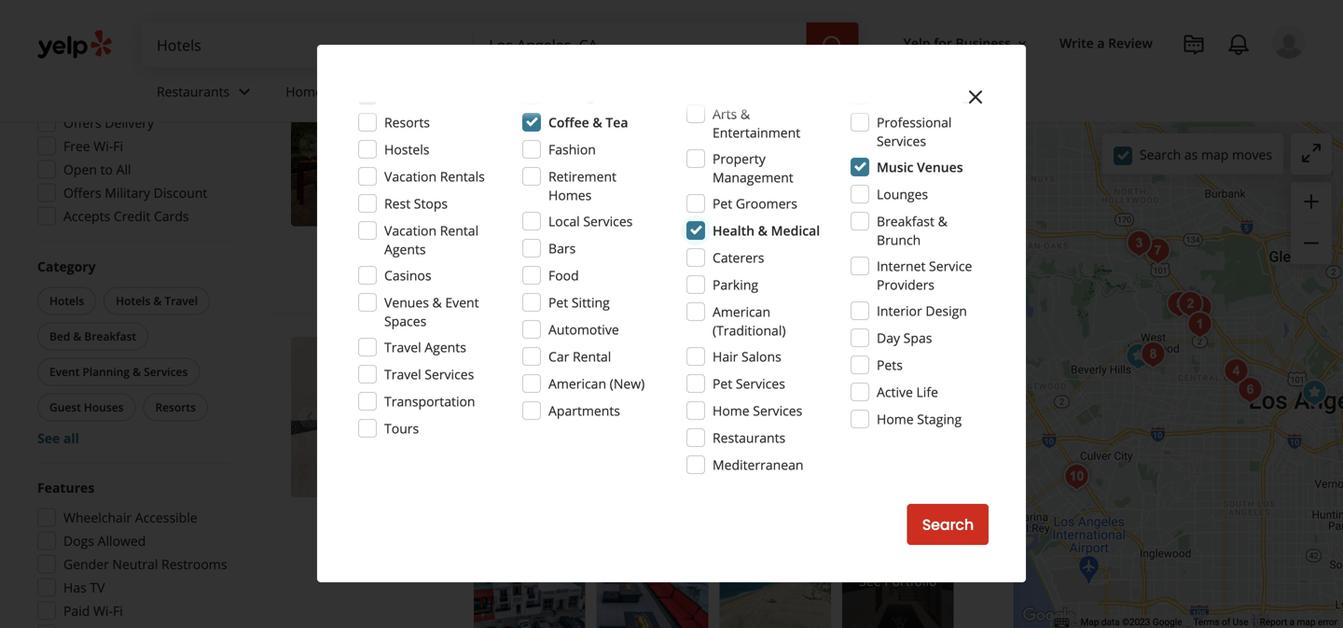 Task type: locate. For each thing, give the bounding box(es) containing it.
all inside group
[[63, 429, 79, 447]]

and right bars,
[[835, 471, 858, 488]]

open up "experience
[[474, 155, 509, 172]]

hotels inside hotels button
[[49, 293, 84, 308]]

1 vertical spatial fi
[[113, 602, 123, 620]]

military
[[105, 184, 150, 202]]

services down sponsored results
[[326, 83, 376, 100]]

hotel normandie image
[[1218, 353, 1255, 390]]

car rental
[[549, 348, 612, 365]]

map right as
[[1202, 145, 1229, 163]]

home down the sponsored
[[286, 83, 323, 100]]

& up service
[[938, 212, 948, 230]]

venues down professional services
[[917, 158, 964, 176]]

1 horizontal spatial all
[[513, 155, 528, 172]]

search dialog
[[0, 0, 1344, 628]]

travel down travel agents
[[384, 365, 421, 383]]

1 vertical spatial travel
[[384, 338, 421, 356]]

rental down stops
[[440, 222, 479, 239]]

it
[[928, 452, 936, 470]]

notifications image
[[1228, 34, 1251, 56]]

fi for free wi-fi
[[113, 137, 123, 155]]

parking
[[713, 276, 759, 293]]

internet
[[877, 257, 926, 275]]

restaurants
[[157, 83, 230, 100], [713, 429, 786, 447]]

sponsored
[[269, 14, 350, 35]]

previous image down home services link
[[299, 135, 321, 157]]

travel inside button
[[165, 293, 198, 308]]

center
[[870, 452, 909, 470]]

0 vertical spatial doubletree by hilton hotel los angeles downtown image
[[291, 66, 452, 226]]

0 vertical spatial hotel
[[569, 337, 620, 363]]

vacation down 'hostels' on the left of the page
[[384, 168, 437, 185]]

all left day
[[513, 155, 528, 172]]

hotel for "sw beach hotel is hermosa's newest addition, located in the center of it all. we're steps away from the beach, restaurants, bars, and entertainment. our stunning rooftop event space…"
[[563, 452, 595, 470]]

vacation for vacation rentals
[[384, 168, 437, 185]]

event up sw
[[446, 293, 479, 311]]

1 horizontal spatial event
[[446, 293, 479, 311]]

the
[[570, 181, 590, 198], [672, 181, 692, 198], [696, 199, 716, 217], [847, 452, 867, 470], [657, 471, 677, 488]]

1 horizontal spatial 24 chevron down v2 image
[[517, 81, 539, 103]]

hotel up the steps
[[563, 452, 595, 470]]

beach
[[507, 337, 564, 363], [522, 452, 559, 470]]

services down "best"
[[584, 212, 633, 230]]

group
[[32, 60, 231, 231], [1292, 182, 1333, 264], [34, 257, 231, 447], [32, 478, 231, 628]]

1 vertical spatial from
[[624, 471, 654, 488]]

hotels for hotels & travel
[[116, 293, 151, 308]]

24 chevron down v2 image right pm
[[234, 81, 256, 103]]

1 horizontal spatial little
[[909, 199, 939, 217]]

venues up "spaces" on the left
[[384, 293, 429, 311]]

see left portfolio in the right bottom of the page
[[860, 572, 881, 590]]

1 previous image from the top
[[299, 135, 321, 157]]

american inside american (traditional)
[[713, 303, 771, 321]]

beach up we're
[[522, 452, 559, 470]]

0 vertical spatial beach
[[507, 337, 564, 363]]

& for bed
[[73, 328, 81, 344]]

of
[[623, 181, 635, 198], [756, 199, 768, 217], [912, 452, 925, 470], [1223, 616, 1231, 628]]

in down angeles
[[895, 199, 906, 217]]

offers for offers delivery
[[63, 114, 101, 132]]

& right the bed at the bottom left
[[73, 328, 81, 344]]

0 vertical spatial american
[[713, 303, 771, 321]]

services up resorts button
[[144, 364, 188, 379]]

1 offers from the top
[[63, 114, 101, 132]]

home services down the pet services
[[713, 402, 803, 419]]

offers up accepts
[[63, 184, 101, 202]]

1 horizontal spatial hotels
[[116, 293, 151, 308]]

travel down cards
[[165, 293, 198, 308]]

of left it
[[912, 452, 925, 470]]

design
[[926, 302, 968, 320]]

home inside business categories element
[[286, 83, 323, 100]]

offers
[[63, 114, 101, 132], [63, 184, 101, 202]]

1 horizontal spatial restaurants
[[713, 429, 786, 447]]

american up the (traditional)
[[713, 303, 771, 321]]

& for venues
[[433, 293, 442, 311]]

search for search as map moves
[[1140, 145, 1182, 163]]

group containing features
[[32, 478, 231, 628]]

slideshow element
[[291, 66, 452, 226], [291, 337, 452, 498]]

agents
[[384, 240, 426, 258], [425, 338, 467, 356]]

a right report
[[1290, 616, 1295, 628]]

1 vertical spatial resorts
[[155, 399, 196, 415]]

hotels up bed & breakfast
[[116, 293, 151, 308]]

the up the space…"
[[657, 471, 677, 488]]

0 vertical spatial tokyo
[[558, 126, 595, 144]]

0 horizontal spatial hotels
[[49, 293, 84, 308]]

property management
[[713, 150, 794, 186]]

discount
[[154, 184, 208, 202]]

home services inside business categories element
[[286, 83, 376, 100]]

0 vertical spatial fi
[[113, 137, 123, 155]]

1 horizontal spatial breakfast
[[877, 212, 935, 230]]

& inside breakfast & brunch
[[938, 212, 948, 230]]

pet for pet sitting
[[549, 293, 569, 311]]

1 horizontal spatial see
[[860, 572, 881, 590]]

1 vertical spatial restaurants
[[713, 429, 786, 447]]

0 vertical spatial from
[[665, 218, 694, 236]]

to
[[100, 161, 113, 178]]

arts
[[713, 105, 737, 123]]

services inside business categories element
[[326, 83, 376, 100]]

fi for paid wi-fi
[[113, 602, 123, 620]]

doubletree
[[695, 181, 767, 198]]

and down the downtown,
[[535, 218, 558, 236]]

group containing category
[[34, 257, 231, 447]]

1 horizontal spatial search
[[1140, 145, 1182, 163]]

©2023
[[1123, 616, 1151, 628]]

for
[[934, 34, 953, 52]]

free wi-fi
[[63, 137, 123, 155]]

0 horizontal spatial see
[[37, 429, 60, 447]]

rental for car rental
[[573, 348, 612, 365]]

see for see portfolio
[[860, 572, 881, 590]]

home staging
[[877, 410, 962, 428]]

0 horizontal spatial in
[[682, 199, 693, 217]]

1 horizontal spatial from
[[665, 218, 694, 236]]

0 horizontal spatial tokyo
[[495, 218, 531, 236]]

and inside "sw beach hotel is hermosa's newest addition, located in the center of it all. we're steps away from the beach, restaurants, bars, and entertainment. our stunning rooftop event space…"
[[835, 471, 858, 488]]

& left tea
[[593, 113, 603, 131]]

event planning & services
[[49, 364, 188, 379]]

tokyo down the downtown,
[[495, 218, 531, 236]]

wi- up 'to'
[[94, 137, 113, 155]]

search
[[1140, 145, 1182, 163], [923, 514, 974, 535]]

24 chevron down v2 image left the massage
[[517, 81, 539, 103]]

tokyo inside ""experience the best of la at the doubletree by hilton los angeles downtown, a full-service hotel in the heart of downtown. located in little tokyo and just a few blocks from the…""
[[495, 218, 531, 236]]

16 info v2 image
[[411, 17, 426, 32]]

business categories element
[[142, 67, 1307, 121]]

0 horizontal spatial home services
[[286, 83, 376, 100]]

0 vertical spatial home services
[[286, 83, 376, 100]]

2 hotels from the left
[[116, 293, 151, 308]]

& for hotels
[[153, 293, 162, 308]]

map
[[1202, 145, 1229, 163], [1298, 616, 1316, 628]]

little up day
[[525, 126, 555, 144]]

0 vertical spatial vacation
[[384, 168, 437, 185]]

1 vertical spatial slideshow element
[[291, 337, 452, 498]]

& inside arts & entertainment
[[741, 105, 750, 123]]

1 horizontal spatial venues
[[917, 158, 964, 176]]

hampton inn & suites los angeles/hollywood image
[[1182, 306, 1219, 343]]

see all button
[[37, 429, 79, 447]]

2 offers from the top
[[63, 184, 101, 202]]

in right hotel
[[682, 199, 693, 217]]

1 vertical spatial hotel
[[563, 452, 595, 470]]

offers up free on the left top of the page
[[63, 114, 101, 132]]

event inside "venues & event spaces"
[[446, 293, 479, 311]]

event inside button
[[49, 364, 80, 379]]

home services link
[[271, 67, 417, 121]]

0 horizontal spatial 24 chevron down v2 image
[[234, 81, 256, 103]]

services up the transportation
[[425, 365, 474, 383]]

& right 'planning'
[[133, 364, 141, 379]]

dogs
[[63, 532, 94, 550]]

0 horizontal spatial american
[[549, 375, 607, 392]]

google image
[[1019, 604, 1080, 628]]

1 hotels from the left
[[49, 293, 84, 308]]

rental inside vacation rental agents
[[440, 222, 479, 239]]

life
[[917, 383, 939, 401]]

report
[[1260, 616, 1288, 628]]

1 vertical spatial event
[[49, 364, 80, 379]]

venues inside "venues & event spaces"
[[384, 293, 429, 311]]

short stories hotel image
[[1135, 336, 1172, 373]]

0 horizontal spatial map
[[1202, 145, 1229, 163]]

1 vertical spatial american
[[549, 375, 607, 392]]

planning
[[83, 364, 130, 379]]

sw beach hotel
[[474, 337, 620, 363]]

breakfast up brunch
[[877, 212, 935, 230]]

& for breakfast
[[938, 212, 948, 230]]

0 vertical spatial wi-
[[94, 137, 113, 155]]

1 vertical spatial map
[[1298, 616, 1316, 628]]

open down free on the left top of the page
[[63, 161, 97, 178]]

hotels down category
[[49, 293, 84, 308]]

24 chevron down v2 image inside restaurants "link"
[[234, 81, 256, 103]]

view
[[838, 260, 873, 281]]

home down the pet services
[[713, 402, 750, 419]]

1 vacation from the top
[[384, 168, 437, 185]]

services down salons
[[736, 375, 786, 392]]

local services
[[549, 212, 633, 230]]

service
[[930, 257, 973, 275]]

0 vertical spatial previous image
[[299, 135, 321, 157]]

1 vertical spatial little
[[909, 199, 939, 217]]

the prospect hollywood image
[[1172, 286, 1210, 323]]

1 vertical spatial venues
[[384, 293, 429, 311]]

transportation
[[384, 392, 476, 410]]

villa brasil motel image
[[1059, 458, 1096, 496], [1059, 458, 1096, 496]]

see down guest
[[37, 429, 60, 447]]

rental up 4.7 link
[[573, 348, 612, 365]]

0 vertical spatial breakfast
[[877, 212, 935, 230]]

staging
[[918, 410, 962, 428]]

doubletree by hilton hotel los angeles downtown image
[[291, 66, 452, 226], [1297, 374, 1334, 412]]

0 horizontal spatial restaurants
[[157, 83, 230, 100]]

0 vertical spatial search
[[1140, 145, 1182, 163]]

agents up casinos
[[384, 240, 426, 258]]

hotels
[[49, 293, 84, 308], [116, 293, 151, 308]]

vacation down rest stops
[[384, 222, 437, 239]]

1 vertical spatial vacation
[[384, 222, 437, 239]]

local
[[549, 212, 580, 230]]

1 vertical spatial rental
[[573, 348, 612, 365]]

pet services
[[713, 375, 786, 392]]

1 vertical spatial see
[[860, 572, 881, 590]]

keyboard shortcuts image
[[1055, 618, 1070, 628]]

all down guest
[[63, 429, 79, 447]]

2 vertical spatial travel
[[384, 365, 421, 383]]

addition,
[[727, 452, 781, 470]]

expand map image
[[1301, 142, 1323, 164]]

0 vertical spatial agents
[[384, 240, 426, 258]]

el royale hotel studio city image
[[1121, 225, 1158, 262], [1121, 225, 1158, 262]]

the up the…"
[[696, 199, 716, 217]]

cards
[[154, 207, 189, 225]]

hotels button
[[37, 287, 96, 315]]

1 horizontal spatial tokyo
[[558, 126, 595, 144]]

1 vertical spatial agents
[[425, 338, 467, 356]]

1 horizontal spatial and
[[835, 471, 858, 488]]

1 horizontal spatial rental
[[573, 348, 612, 365]]

restrooms
[[161, 555, 227, 573]]

hotel
[[647, 199, 678, 217]]

coffee & tea
[[549, 113, 628, 131]]

0 horizontal spatial all
[[63, 429, 79, 447]]

hilton los angeles/universal city image
[[1140, 232, 1177, 270]]

tokyo
[[558, 126, 595, 144], [495, 218, 531, 236]]

0 horizontal spatial little
[[525, 126, 555, 144]]

hotel
[[569, 337, 620, 363], [563, 452, 595, 470]]

from
[[665, 218, 694, 236], [624, 471, 654, 488]]

0 horizontal spatial open
[[63, 161, 97, 178]]

0 vertical spatial rental
[[440, 222, 479, 239]]

wi- down tv
[[93, 602, 113, 620]]

1 vertical spatial offers
[[63, 184, 101, 202]]

& up travel agents
[[433, 293, 442, 311]]

0 horizontal spatial rental
[[440, 222, 479, 239]]

resorts down event planning & services button
[[155, 399, 196, 415]]

& inside "venues & event spaces"
[[433, 293, 442, 311]]

0 horizontal spatial from
[[624, 471, 654, 488]]

from down hermosa's on the bottom of page
[[624, 471, 654, 488]]

previous image left tours
[[299, 406, 321, 428]]

american down the car rental
[[549, 375, 607, 392]]

1 vertical spatial home services
[[713, 402, 803, 419]]

0 vertical spatial restaurants
[[157, 83, 230, 100]]

rest
[[384, 195, 411, 212]]

american for american (new)
[[549, 375, 607, 392]]

bed
[[49, 328, 70, 344]]

accepts
[[63, 207, 110, 225]]

hotels inside hotels & travel button
[[116, 293, 151, 308]]

& up event planning & services
[[153, 293, 162, 308]]

0 vertical spatial resorts
[[384, 113, 430, 131]]

2 vacation from the top
[[384, 222, 437, 239]]

1 vertical spatial all
[[63, 429, 79, 447]]

credit
[[114, 207, 151, 225]]

from down hotel
[[665, 218, 694, 236]]

travel for travel services
[[384, 365, 421, 383]]

breakfast & brunch
[[877, 212, 948, 249]]

pet down hair
[[713, 375, 733, 392]]

pets
[[877, 356, 903, 374]]

business
[[956, 34, 1012, 52]]

(24
[[605, 368, 623, 385]]

None search field
[[142, 22, 863, 67]]

event up guest
[[49, 364, 80, 379]]

search inside 'button'
[[923, 514, 974, 535]]

1 slideshow element from the top
[[291, 66, 452, 226]]

2 slideshow element from the top
[[291, 337, 452, 498]]

pet down food
[[549, 293, 569, 311]]

restaurants link
[[142, 67, 271, 121]]

open
[[474, 155, 509, 172], [63, 161, 97, 178]]

beach inside "sw beach hotel is hermosa's newest addition, located in the center of it all. we're steps away from the beach, restaurants, bars, and entertainment. our stunning rooftop event space…"
[[522, 452, 559, 470]]

the left center
[[847, 452, 867, 470]]

search down entertainment.
[[923, 514, 974, 535]]

1 vertical spatial pet
[[549, 293, 569, 311]]

breakfast up 'planning'
[[84, 328, 136, 344]]

tokyo down 2.9
[[558, 126, 595, 144]]

of inside "sw beach hotel is hermosa's newest addition, located in the center of it all. we're steps away from the beach, restaurants, bars, and entertainment. our stunning rooftop event space…"
[[912, 452, 925, 470]]

0 horizontal spatial search
[[923, 514, 974, 535]]

services inside button
[[144, 364, 188, 379]]

1 vertical spatial wi-
[[93, 602, 113, 620]]

music venues
[[877, 158, 964, 176]]

1 horizontal spatial home services
[[713, 402, 803, 419]]

1 horizontal spatial map
[[1298, 616, 1316, 628]]

0 vertical spatial pet
[[713, 195, 733, 212]]

0 horizontal spatial breakfast
[[84, 328, 136, 344]]

0 horizontal spatial event
[[49, 364, 80, 379]]

1 horizontal spatial resorts
[[384, 113, 430, 131]]

hotel inside "sw beach hotel is hermosa's newest addition, located in the center of it all. we're steps away from the beach, restaurants, bars, and entertainment. our stunning rooftop event space…"
[[563, 452, 595, 470]]

home cleaning
[[877, 86, 970, 104]]

agents up travel services
[[425, 338, 467, 356]]

breakfast inside button
[[84, 328, 136, 344]]

category
[[37, 258, 96, 275]]

home down active
[[877, 410, 914, 428]]

vacation inside vacation rental agents
[[384, 222, 437, 239]]

0 horizontal spatial and
[[535, 218, 558, 236]]

vacation
[[384, 168, 437, 185], [384, 222, 437, 239]]

0 horizontal spatial doubletree by hilton hotel los angeles downtown image
[[291, 66, 452, 226]]

map left error
[[1298, 616, 1316, 628]]

24 chevron down v2 image
[[234, 81, 256, 103], [517, 81, 539, 103]]

fi right paid
[[113, 602, 123, 620]]

1 vertical spatial and
[[835, 471, 858, 488]]

0 vertical spatial map
[[1202, 145, 1229, 163]]

resorts inside the search dialog
[[384, 113, 430, 131]]

1 horizontal spatial in
[[832, 452, 844, 470]]

of up more link
[[756, 199, 768, 217]]

0 vertical spatial and
[[535, 218, 558, 236]]

1 horizontal spatial open
[[474, 155, 509, 172]]

0 vertical spatial little
[[525, 126, 555, 144]]

2.9
[[582, 97, 601, 114]]

& right arts
[[741, 105, 750, 123]]

wi- for paid
[[93, 602, 113, 620]]

a left 'few'
[[587, 218, 594, 236]]

previous image
[[299, 135, 321, 157], [299, 406, 321, 428]]

1 vertical spatial beach
[[522, 452, 559, 470]]

use
[[1233, 616, 1249, 628]]

hotel up 4.7 link
[[569, 337, 620, 363]]

view website link
[[820, 250, 954, 291]]

google
[[1153, 616, 1183, 628]]

report a map error
[[1260, 616, 1338, 628]]

see inside group
[[37, 429, 60, 447]]

1 vertical spatial breakfast
[[84, 328, 136, 344]]

2 vertical spatial pet
[[713, 375, 733, 392]]

little tokyo
[[525, 126, 595, 144]]

open for open to all
[[63, 161, 97, 178]]

fi up all
[[113, 137, 123, 155]]

pet up the…"
[[713, 195, 733, 212]]

1 vertical spatial search
[[923, 514, 974, 535]]

0 horizontal spatial resorts
[[155, 399, 196, 415]]

0 vertical spatial offers
[[63, 114, 101, 132]]

accessible
[[135, 509, 198, 526]]

search left as
[[1140, 145, 1182, 163]]

0 vertical spatial venues
[[917, 158, 964, 176]]

0 vertical spatial travel
[[165, 293, 198, 308]]

0 vertical spatial see
[[37, 429, 60, 447]]

little inside ""experience the best of la at the doubletree by hilton los angeles downtown, a full-service hotel in the heart of downtown. located in little tokyo and just a few blocks from the…""
[[909, 199, 939, 217]]

in right located
[[832, 452, 844, 470]]

event
[[446, 293, 479, 311], [49, 364, 80, 379]]

management
[[713, 168, 794, 186]]

$$$
[[148, 4, 167, 19]]

1 horizontal spatial doubletree by hilton hotel los angeles downtown image
[[1297, 374, 1334, 412]]

1 vertical spatial previous image
[[299, 406, 321, 428]]

home services down sponsored results
[[286, 83, 376, 100]]

1 24 chevron down v2 image from the left
[[234, 81, 256, 103]]

resorts up 'hostels' on the left of the page
[[384, 113, 430, 131]]

map region
[[998, 0, 1344, 628]]

1 vertical spatial tokyo
[[495, 218, 531, 236]]

2 previous image from the top
[[299, 406, 321, 428]]

breakfast
[[877, 212, 935, 230], [84, 328, 136, 344]]

see all
[[37, 429, 79, 447]]

2.9 star rating image
[[474, 97, 575, 116]]

dogs allowed
[[63, 532, 146, 550]]

terms
[[1194, 616, 1220, 628]]

from inside "sw beach hotel is hermosa's newest addition, located in the center of it all. we're steps away from the beach, restaurants, bars, and entertainment. our stunning rooftop event space…"
[[624, 471, 654, 488]]

the…"
[[698, 218, 733, 236]]

services down professional
[[877, 132, 927, 150]]

0 vertical spatial all
[[513, 155, 528, 172]]

little up brunch
[[909, 199, 939, 217]]

0 vertical spatial event
[[446, 293, 479, 311]]

0 horizontal spatial venues
[[384, 293, 429, 311]]

beach up 4.7 star rating 'image'
[[507, 337, 564, 363]]

(24 reviews) link
[[605, 366, 677, 386]]

zoom out image
[[1301, 232, 1323, 254]]

travel down "spaces" on the left
[[384, 338, 421, 356]]

1 horizontal spatial american
[[713, 303, 771, 321]]

all for open
[[513, 155, 528, 172]]

& down groomers
[[758, 222, 768, 239]]

hilton
[[788, 181, 825, 198]]

4:35 pm
[[132, 91, 181, 108]]



Task type: describe. For each thing, give the bounding box(es) containing it.
and inside ""experience the best of la at the doubletree by hilton los angeles downtown, a full-service hotel in the heart of downtown. located in little tokyo and just a few blocks from the…""
[[535, 218, 558, 236]]

groomers
[[736, 195, 798, 212]]

$$$ button
[[134, 0, 180, 26]]

hotels & travel button
[[104, 287, 210, 315]]

offers for offers military discount
[[63, 184, 101, 202]]

& for health
[[758, 222, 768, 239]]

search for search
[[923, 514, 974, 535]]

yelp
[[904, 34, 931, 52]]

internet service providers
[[877, 257, 973, 293]]

previous image for second 'slideshow' element from the bottom of the page
[[299, 135, 321, 157]]

just
[[561, 218, 583, 236]]

write a review link
[[1053, 26, 1161, 60]]

hotel for sw beach hotel
[[569, 337, 620, 363]]

cleaning
[[918, 86, 970, 104]]

downtown,
[[495, 199, 564, 217]]

2 horizontal spatial in
[[895, 199, 906, 217]]

in inside "sw beach hotel is hermosa's newest addition, located in the center of it all. we're steps away from the beach, restaurants, bars, and entertainment. our stunning rooftop event space…"
[[832, 452, 844, 470]]

is
[[599, 452, 608, 470]]

$$$$ button
[[180, 0, 228, 26]]

pet for pet groomers
[[713, 195, 733, 212]]

map for error
[[1298, 616, 1316, 628]]

arts & entertainment
[[713, 105, 801, 141]]

wheelchair
[[63, 509, 132, 526]]

all
[[116, 161, 131, 178]]

home services inside the search dialog
[[713, 402, 803, 419]]

hostels
[[384, 140, 430, 158]]

services inside professional services
[[877, 132, 927, 150]]

2.9 link
[[582, 95, 601, 115]]

agents inside vacation rental agents
[[384, 240, 426, 258]]

16 chevron down v2 image
[[1015, 36, 1030, 51]]

breakfast inside breakfast & brunch
[[877, 212, 935, 230]]

newest
[[680, 452, 724, 470]]

located
[[784, 452, 829, 470]]

of left use
[[1223, 616, 1231, 628]]

angeles
[[852, 181, 900, 198]]

search image
[[822, 35, 844, 57]]

2 24 chevron down v2 image from the left
[[517, 81, 539, 103]]

stops
[[414, 195, 448, 212]]

we're
[[515, 471, 550, 488]]

(new)
[[610, 375, 645, 392]]

american for american (traditional)
[[713, 303, 771, 321]]

retirement homes
[[549, 168, 617, 204]]

more link
[[736, 218, 771, 236]]

rentals
[[440, 168, 485, 185]]

user actions element
[[889, 23, 1333, 138]]

open all day
[[474, 155, 555, 172]]

"sw
[[495, 452, 519, 470]]

next image
[[422, 135, 444, 157]]

hotels for hotels
[[49, 293, 84, 308]]

pet for pet services
[[713, 375, 733, 392]]

wheelchair accessible
[[63, 509, 198, 526]]

data
[[1102, 616, 1120, 628]]

4.7 link
[[582, 366, 601, 386]]

at
[[657, 181, 669, 198]]

the up full-
[[570, 181, 590, 198]]

4:35
[[132, 91, 158, 108]]

magic castle hotel image
[[1161, 286, 1199, 323]]

downtown.
[[771, 199, 840, 217]]

massage
[[549, 86, 602, 104]]

venues & event spaces
[[384, 293, 479, 330]]

casinos
[[384, 266, 432, 284]]

sw beach hotel image
[[291, 337, 452, 498]]

beach for "sw
[[522, 452, 559, 470]]

event planning & services button
[[37, 358, 200, 386]]

mediterranean
[[713, 456, 804, 474]]

map for moves
[[1202, 145, 1229, 163]]

hair salons
[[713, 348, 782, 365]]

$$$$
[[191, 4, 217, 19]]

bed & breakfast button
[[37, 322, 149, 350]]

a left full-
[[568, 199, 575, 217]]

day
[[877, 329, 901, 347]]

of left la
[[623, 181, 635, 198]]

& for arts
[[741, 105, 750, 123]]

guest houses
[[49, 399, 124, 415]]

rental for vacation rental agents
[[440, 222, 479, 239]]

results
[[353, 14, 407, 35]]

4.7 star rating image
[[474, 368, 575, 387]]

previous image for 2nd 'slideshow' element from the top
[[299, 406, 321, 428]]

vacation rental agents
[[384, 222, 479, 258]]

group containing 4:35 pm
[[32, 60, 231, 231]]

professional
[[877, 113, 952, 131]]

see for see all
[[37, 429, 60, 447]]

all for see
[[63, 429, 79, 447]]

tours
[[384, 419, 419, 437]]

pet groomers
[[713, 195, 798, 212]]

resorts button
[[143, 393, 208, 421]]

resorts inside resorts button
[[155, 399, 196, 415]]

see portfolio
[[860, 572, 937, 590]]

lounges
[[877, 185, 929, 203]]

moves
[[1233, 145, 1273, 163]]

by
[[770, 181, 785, 198]]

palihouse lobby lounge café & bar image
[[1120, 338, 1157, 375]]

open for open all day
[[474, 155, 509, 172]]

new seoul hotel image
[[1232, 371, 1269, 409]]

medical
[[771, 222, 820, 239]]

car
[[549, 348, 570, 365]]

zoom in image
[[1301, 190, 1323, 213]]

bars,
[[801, 471, 831, 488]]

fashion
[[549, 140, 596, 158]]

sw
[[474, 337, 502, 363]]

& for coffee
[[593, 113, 603, 131]]

pet sitting
[[549, 293, 610, 311]]

service
[[601, 199, 644, 217]]

report a map error link
[[1260, 616, 1338, 628]]

stunning
[[522, 489, 575, 507]]

spas
[[904, 329, 933, 347]]

health
[[713, 222, 755, 239]]

brunch
[[877, 231, 921, 249]]

automotive
[[549, 321, 619, 338]]

the right 'at'
[[672, 181, 692, 198]]

vacation for vacation rental agents
[[384, 222, 437, 239]]

day spas
[[877, 329, 933, 347]]

home up professional
[[877, 86, 914, 104]]

projects image
[[1183, 34, 1206, 56]]

from inside ""experience the best of la at the doubletree by hilton los angeles downtown, a full-service hotel in the heart of downtown. located in little tokyo and just a few blocks from the…""
[[665, 218, 694, 236]]

the aster image
[[1182, 289, 1219, 327]]

located
[[843, 199, 891, 217]]

salons
[[742, 348, 782, 365]]

neutral
[[112, 555, 158, 573]]

delivery
[[105, 114, 154, 132]]

travel services
[[384, 365, 474, 383]]

travel for travel agents
[[384, 338, 421, 356]]

bars
[[549, 239, 576, 257]]

1 vertical spatial doubletree by hilton hotel los angeles downtown image
[[1297, 374, 1334, 412]]

coffee
[[549, 113, 590, 131]]

restaurants inside "link"
[[157, 83, 230, 100]]

as
[[1185, 145, 1199, 163]]

a right write
[[1098, 34, 1105, 52]]

see portfolio link
[[843, 525, 954, 628]]

services down the pet services
[[753, 402, 803, 419]]

music
[[877, 158, 914, 176]]

apartments
[[549, 402, 621, 419]]

wi- for free
[[94, 137, 113, 155]]

close image
[[965, 86, 987, 108]]

restaurants inside the search dialog
[[713, 429, 786, 447]]

offers military discount
[[63, 184, 208, 202]]

all.
[[495, 471, 512, 488]]

beach for sw
[[507, 337, 564, 363]]

paid wi-fi
[[63, 602, 123, 620]]



Task type: vqa. For each thing, say whether or not it's contained in the screenshot.
AVE within the 3608 GRAND AVE GRAND LAKE
no



